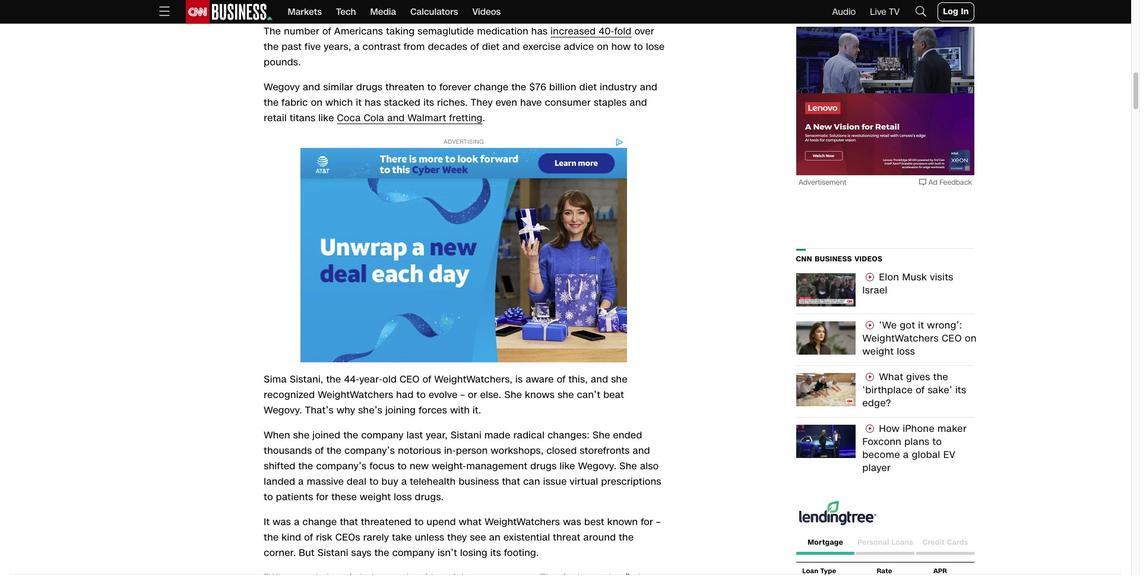 Task type: vqa. For each thing, say whether or not it's contained in the screenshot.
Audio "link" on the top right
yes



Task type: locate. For each thing, give the bounding box(es) containing it.
0 horizontal spatial have
[[468, 9, 490, 23]]

loss inside when she joined the company last year, sistani made radical changes: she ended thousands of the company's notorious in-person workshops, closed storefronts and shifted the company's focus to new weight-management drugs like wegovy. she also landed a massive deal to buy a telehealth business that can issue virtual prescriptions to patients for these weight loss drugs.
[[394, 490, 412, 504]]

0 horizontal spatial drugs
[[356, 80, 383, 94]]

search icon image
[[914, 4, 929, 18]]

0 vertical spatial .
[[412, 9, 415, 23]]

weight down sig video icon
[[863, 344, 894, 358]]

medication
[[477, 24, 529, 38]]

1 vertical spatial diet
[[580, 80, 597, 94]]

log in link
[[938, 2, 975, 21]]

2 vertical spatial loss
[[394, 490, 412, 504]]

on down the 40-
[[597, 40, 609, 54]]

issue
[[543, 475, 567, 488]]

the right the gives
[[934, 370, 949, 384]]

it
[[356, 96, 362, 109], [919, 318, 925, 332]]

she up beat at the bottom of the page
[[611, 373, 628, 386]]

1 horizontal spatial wegovy.
[[578, 459, 617, 473]]

of inside what gives the 'birthplace of sake' its edge?
[[916, 383, 925, 397]]

what
[[880, 370, 904, 384]]

that up ceos
[[340, 515, 358, 529]]

0 vertical spatial she
[[611, 373, 628, 386]]

videos
[[473, 6, 501, 18], [855, 254, 883, 263]]

weight inside the . diet drugs have upended the weight loss business. the number of americans taking semaglutide medication has
[[554, 9, 585, 23]]

. left diet
[[412, 9, 415, 23]]

weightwatchers inside it was a change that threatened to upend what weightwatchers was best known for – the kind of risk ceos rarely take unless they see an existential threat around the corner. but sistani says the company isn't losing its footing.
[[485, 515, 560, 529]]

the left 44-
[[326, 373, 341, 386]]

1 vertical spatial she
[[558, 388, 574, 402]]

have down "$76"
[[521, 96, 542, 109]]

company down she's
[[361, 428, 404, 442]]

1 vertical spatial that
[[340, 515, 358, 529]]

semaglutide
[[418, 24, 474, 38]]

1 vertical spatial have
[[521, 96, 542, 109]]

1 vertical spatial on
[[311, 96, 323, 109]]

to inside how iphone maker foxconn plans to become a global ev player
[[933, 435, 942, 448]]

she down is
[[505, 388, 522, 402]]

how iphone maker foxconn plans to become a global ev player link
[[856, 422, 982, 475]]

2 horizontal spatial its
[[956, 383, 967, 397]]

diet down medication at the top left
[[482, 40, 500, 54]]

2 horizontal spatial loss
[[897, 344, 916, 358]]

of up evolve
[[423, 373, 432, 386]]

the down rarely
[[375, 546, 390, 560]]

its inside it was a change that threatened to upend what weightwatchers was best known for – the kind of risk ceos rarely take unless they see an existential threat around the corner. but sistani says the company isn't losing its footing.
[[491, 546, 501, 560]]

1 horizontal spatial .
[[483, 111, 486, 125]]

to up number
[[310, 9, 319, 23]]

3 sig video image from the top
[[863, 423, 877, 435]]

0 vertical spatial for
[[316, 490, 329, 504]]

drugs inside the . diet drugs have upended the weight loss business. the number of americans taking semaglutide medication has
[[439, 9, 465, 23]]

change up risk
[[303, 515, 337, 529]]

0 vertical spatial sig video image
[[863, 272, 877, 284]]

1 vertical spatial .
[[483, 111, 486, 125]]

which
[[326, 96, 353, 109]]

sig video image inside "how iphone maker foxconn plans to become a global ev player" link
[[863, 423, 877, 435]]

what gives the 'birthplace of sake' its edge? link
[[856, 370, 982, 410]]

and down medication at the top left
[[503, 40, 520, 54]]

else.
[[480, 388, 502, 402]]

weight-
[[432, 459, 467, 473]]

the down the
[[264, 40, 279, 54]]

weightwatchers inside 'we got it wrong': weightwatchers ceo on weight loss
[[863, 331, 939, 345]]

0 horizontal spatial sistani
[[318, 546, 349, 560]]

its up the walmart
[[424, 96, 434, 109]]

closed
[[547, 444, 577, 458]]

business
[[459, 475, 499, 488]]

1 vertical spatial she
[[593, 428, 611, 442]]

1 horizontal spatial has
[[532, 24, 548, 38]]

2 sig video image from the top
[[863, 372, 877, 384]]

foxconn hon hai tech day, oct 2023, taipei, taiwan (marketplace asia ep.29) image
[[796, 425, 856, 458]]

0 horizontal spatial –
[[461, 388, 465, 402]]

sig video image for foxconn
[[863, 423, 877, 435]]

1 vertical spatial loss
[[897, 344, 916, 358]]

2 vertical spatial drugs
[[531, 459, 557, 473]]

1 vertical spatial weightwatchers
[[318, 388, 393, 402]]

0 vertical spatial change
[[474, 80, 509, 94]]

sistani inside it was a change that threatened to upend what weightwatchers was best known for – the kind of risk ceos rarely take unless they see an existential threat around the corner. but sistani says the company isn't losing its footing.
[[318, 546, 349, 560]]

for right known
[[641, 515, 654, 529]]

0 horizontal spatial ceo
[[400, 373, 420, 386]]

1 horizontal spatial ceo
[[942, 331, 962, 345]]

a left global
[[904, 448, 909, 461]]

company's
[[345, 444, 395, 458], [316, 459, 367, 473]]

like down closed
[[560, 459, 576, 473]]

1 vertical spatial ceo
[[400, 373, 420, 386]]

she up prescriptions
[[620, 459, 637, 473]]

the down the thousands
[[299, 459, 313, 473]]

sistani
[[451, 428, 482, 442], [318, 546, 349, 560]]

drugs
[[439, 9, 465, 23], [356, 80, 383, 94], [531, 459, 557, 473]]

to down landed
[[264, 490, 273, 504]]

billion
[[550, 80, 577, 94]]

it right got
[[919, 318, 925, 332]]

this,
[[569, 373, 588, 386]]

patients
[[276, 490, 313, 504]]

she
[[505, 388, 522, 402], [593, 428, 611, 442], [620, 459, 637, 473]]

sig video image for israel
[[863, 272, 877, 284]]

diet right billion
[[580, 80, 597, 94]]

how iphone maker foxconn plans to become a global ev player
[[863, 422, 967, 475]]

a up patients
[[298, 475, 304, 488]]

an
[[489, 531, 501, 544]]

it inside wegovy and similar drugs threaten to forever change the $76 billion diet industry and the fabric on which it has stacked its riches. they even have consumer staples and retail titans like
[[356, 96, 362, 109]]

1 vertical spatial it
[[919, 318, 925, 332]]

2 vertical spatial on
[[965, 331, 977, 345]]

year-
[[360, 373, 383, 386]]

to down 'over'
[[634, 40, 643, 54]]

2 vertical spatial sig video image
[[863, 423, 877, 435]]

to right had
[[417, 388, 426, 402]]

of up years,
[[323, 24, 331, 38]]

1 horizontal spatial have
[[521, 96, 542, 109]]

wegovy. down storefronts
[[578, 459, 617, 473]]

kind
[[282, 531, 301, 544]]

1 vertical spatial change
[[303, 515, 337, 529]]

company's up deal
[[316, 459, 367, 473]]

weight inside when she joined the company last year, sistani made radical changes: she ended thousands of the company's notorious in-person workshops, closed storefronts and shifted the company's focus to new weight-management drugs like wegovy. she also landed a massive deal to buy a telehealth business that can issue virtual prescriptions to patients for these weight loss drugs.
[[360, 490, 391, 504]]

1 vertical spatial sig video image
[[863, 372, 877, 384]]

joined
[[313, 428, 341, 442]]

1 horizontal spatial –
[[657, 515, 661, 529]]

of right 'decades'
[[471, 40, 479, 54]]

of down joined
[[315, 444, 324, 458]]

videos up elon
[[855, 254, 883, 263]]

that left 'can'
[[502, 475, 521, 488]]

to left 'ev'
[[933, 435, 942, 448]]

2 horizontal spatial on
[[965, 331, 977, 345]]

workshops,
[[491, 444, 544, 458]]

was up the threat
[[563, 515, 582, 529]]

1 horizontal spatial she
[[593, 428, 611, 442]]

2 vertical spatial she
[[620, 459, 637, 473]]

had
[[396, 388, 414, 402]]

1 horizontal spatial its
[[491, 546, 501, 560]]

markets link
[[288, 0, 322, 24]]

wrong':
[[928, 318, 963, 332]]

business.
[[609, 9, 652, 23]]

fold
[[615, 24, 632, 38]]

1 horizontal spatial weightwatchers
[[485, 515, 560, 529]]

0 vertical spatial company
[[361, 428, 404, 442]]

1 vertical spatial videos
[[855, 254, 883, 263]]

0 vertical spatial drugs
[[439, 9, 465, 23]]

company inside it was a change that threatened to upend what weightwatchers was best known for – the kind of risk ceos rarely take unless they see an existential threat around the corner. but sistani says the company isn't losing its footing.
[[392, 546, 435, 560]]

focus
[[370, 459, 395, 473]]

drugs up 'semaglutide'
[[439, 9, 465, 23]]

prescriptions
[[602, 475, 662, 488]]

weight up the increased
[[554, 9, 585, 23]]

the right joined
[[344, 428, 359, 442]]

ad
[[929, 177, 938, 187]]

feedback
[[940, 177, 972, 187]]

fretting
[[449, 111, 483, 125]]

0 horizontal spatial she
[[293, 428, 310, 442]]

ceo up had
[[400, 373, 420, 386]]

it up coca
[[356, 96, 362, 109]]

1 horizontal spatial change
[[474, 80, 509, 94]]

1 sig video image from the top
[[863, 272, 877, 284]]

– right known
[[657, 515, 661, 529]]

0 vertical spatial videos
[[473, 6, 501, 18]]

0 horizontal spatial was
[[273, 515, 291, 529]]

0 horizontal spatial for
[[316, 490, 329, 504]]

company's up focus
[[345, 444, 395, 458]]

has inside the . diet drugs have upended the weight loss business. the number of americans taking semaglutide medication has
[[532, 24, 548, 38]]

1 horizontal spatial for
[[641, 515, 654, 529]]

1 horizontal spatial sistani
[[451, 428, 482, 442]]

from
[[404, 40, 425, 54]]

1 horizontal spatial was
[[563, 515, 582, 529]]

0 horizontal spatial diet
[[482, 40, 500, 54]]

a inside it was a change that threatened to upend what weightwatchers was best known for – the kind of risk ceos rarely take unless they see an existential threat around the corner. but sistani says the company isn't losing its footing.
[[294, 515, 300, 529]]

gives
[[907, 370, 931, 384]]

0 vertical spatial diet
[[482, 40, 500, 54]]

1 vertical spatial has
[[365, 96, 381, 109]]

company
[[361, 428, 404, 442], [392, 546, 435, 560]]

like inside when she joined the company last year, sistani made radical changes: she ended thousands of the company's notorious in-person workshops, closed storefronts and shifted the company's focus to new weight-management drugs like wegovy. she also landed a massive deal to buy a telehealth business that can issue virtual prescriptions to patients for these weight loss drugs.
[[560, 459, 576, 473]]

1 horizontal spatial drugs
[[439, 9, 465, 23]]

0 horizontal spatial weightwatchers
[[318, 388, 393, 402]]

ad feedback
[[929, 177, 972, 187]]

2 horizontal spatial weight
[[863, 344, 894, 358]]

0 vertical spatial wegovy.
[[264, 403, 302, 417]]

sig video image
[[863, 272, 877, 284], [863, 372, 877, 384], [863, 423, 877, 435]]

1 horizontal spatial she
[[558, 388, 574, 402]]

sig video image left the how
[[863, 423, 877, 435]]

drugs.
[[415, 490, 444, 504]]

for down massive
[[316, 490, 329, 504]]

sistani up 'person'
[[451, 428, 482, 442]]

0 vertical spatial weight
[[554, 9, 585, 23]]

diet inside over the past five years, a contrast from decades of diet and exercise advice on how to lose pounds.
[[482, 40, 500, 54]]

on right wrong':
[[965, 331, 977, 345]]

the down it
[[264, 531, 279, 544]]

risk
[[316, 531, 333, 544]]

for inside it was a change that threatened to upend what weightwatchers was best known for – the kind of risk ceos rarely take unless they see an existential threat around the corner. but sistani says the company isn't losing its footing.
[[641, 515, 654, 529]]

0 horizontal spatial she
[[505, 388, 522, 402]]

israel
[[863, 283, 888, 297]]

1 horizontal spatial it
[[919, 318, 925, 332]]

riches.
[[437, 96, 468, 109]]

0 vertical spatial that
[[502, 475, 521, 488]]

ceo
[[942, 331, 962, 345], [400, 373, 420, 386]]

loss down buy
[[394, 490, 412, 504]]

on up titans
[[311, 96, 323, 109]]

loss up increased 40-fold
[[588, 9, 606, 23]]

a down americans
[[354, 40, 360, 54]]

and up can't
[[591, 373, 609, 386]]

a up kind
[[294, 515, 300, 529]]

also
[[640, 459, 659, 473]]

tech link
[[336, 0, 356, 24]]

when
[[264, 428, 290, 442]]

– left 'or'
[[461, 388, 465, 402]]

wegovy. down the recognized on the left of the page
[[264, 403, 302, 417]]

1 vertical spatial sistani
[[318, 546, 349, 560]]

– inside 'sima sistani, the 44-year-old ceo of weightwatchers, is aware of this, and she recognized weightwatchers had to evolve – or else. she knows she can't beat wegovy. that's why she's joining forces with it.'
[[461, 388, 465, 402]]

what
[[459, 515, 482, 529]]

0 vertical spatial sistani
[[451, 428, 482, 442]]

videos up medication at the top left
[[473, 6, 501, 18]]

sig video image left what
[[863, 372, 877, 384]]

the left age
[[322, 9, 337, 23]]

weightwatchers
[[863, 331, 939, 345], [318, 388, 393, 402], [485, 515, 560, 529]]

1 vertical spatial drugs
[[356, 80, 383, 94]]

they
[[471, 96, 493, 109]]

ceo right got
[[942, 331, 962, 345]]

to left new
[[398, 459, 407, 473]]

0 horizontal spatial loss
[[394, 490, 412, 504]]

iphone
[[903, 422, 935, 435]]

0 vertical spatial have
[[468, 9, 490, 23]]

to inside wegovy and similar drugs threaten to forever change the $76 billion diet industry and the fabric on which it has stacked its riches. they even have consumer staples and retail titans like
[[428, 80, 437, 94]]

its down an
[[491, 546, 501, 560]]

1 vertical spatial like
[[560, 459, 576, 473]]

1 vertical spatial –
[[657, 515, 661, 529]]

0 vertical spatial company's
[[345, 444, 395, 458]]

ended
[[613, 428, 643, 442]]

the right 'upended'
[[536, 9, 551, 23]]

the inside the . diet drugs have upended the weight loss business. the number of americans taking semaglutide medication has
[[536, 9, 551, 23]]

lose
[[646, 40, 665, 54]]

company inside when she joined the company last year, sistani made radical changes: she ended thousands of the company's notorious in-person workshops, closed storefronts and shifted the company's focus to new weight-management drugs like wegovy. she also landed a massive deal to buy a telehealth business that can issue virtual prescriptions to patients for these weight loss drugs.
[[361, 428, 404, 442]]

wegovy
[[264, 80, 300, 94]]

0 vertical spatial –
[[461, 388, 465, 402]]

1 vertical spatial wegovy.
[[578, 459, 617, 473]]

0 horizontal spatial .
[[412, 9, 415, 23]]

to left forever
[[428, 80, 437, 94]]

she inside when she joined the company last year, sistani made radical changes: she ended thousands of the company's notorious in-person workshops, closed storefronts and shifted the company's focus to new weight-management drugs like wegovy. she also landed a massive deal to buy a telehealth business that can issue virtual prescriptions to patients for these weight loss drugs.
[[293, 428, 310, 442]]

exp tsr.todd.elon.musk.visits.israel_00000220.png image
[[796, 273, 856, 306]]

was right it
[[273, 515, 291, 529]]

sistani down risk
[[318, 546, 349, 560]]

drugs right similar
[[356, 80, 383, 94]]

0 horizontal spatial wegovy.
[[264, 403, 302, 417]]

change
[[474, 80, 509, 94], [303, 515, 337, 529]]

its right sake'
[[956, 383, 967, 397]]

sig video image left elon
[[863, 272, 877, 284]]

1 vertical spatial for
[[641, 515, 654, 529]]

welcome
[[264, 9, 307, 23]]

2 vertical spatial she
[[293, 428, 310, 442]]

and inside 'sima sistani, the 44-year-old ceo of weightwatchers, is aware of this, and she recognized weightwatchers had to evolve – or else. she knows she can't beat wegovy. that's why she's joining forces with it.'
[[591, 373, 609, 386]]

cola
[[364, 111, 385, 125]]

– inside it was a change that threatened to upend what weightwatchers was best known for – the kind of risk ceos rarely take unless they see an existential threat around the corner. but sistani says the company isn't losing its footing.
[[657, 515, 661, 529]]

she up the thousands
[[293, 428, 310, 442]]

0 horizontal spatial its
[[424, 96, 434, 109]]

company down take
[[392, 546, 435, 560]]

1 vertical spatial its
[[956, 383, 967, 397]]

0 horizontal spatial on
[[311, 96, 323, 109]]

0 vertical spatial on
[[597, 40, 609, 54]]

wegovy and similar drugs threaten to forever change the $76 billion diet industry and the fabric on which it has stacked its riches. they even have consumer staples and retail titans like
[[264, 80, 658, 125]]

1 horizontal spatial videos
[[855, 254, 883, 263]]

foxconn
[[863, 435, 902, 448]]

age
[[340, 9, 357, 23]]

of
[[360, 9, 369, 23], [323, 24, 331, 38], [471, 40, 479, 54], [423, 373, 432, 386], [557, 373, 566, 386], [916, 383, 925, 397], [315, 444, 324, 458], [304, 531, 313, 544]]

sig video image inside elon musk visits israel link
[[863, 272, 877, 284]]

and
[[503, 40, 520, 54], [303, 80, 321, 94], [640, 80, 658, 94], [630, 96, 648, 109], [387, 111, 405, 125], [591, 373, 609, 386], [633, 444, 651, 458]]

0 vertical spatial has
[[532, 24, 548, 38]]

of left sake'
[[916, 383, 925, 397]]

drugs up issue
[[531, 459, 557, 473]]

1 vertical spatial company
[[392, 546, 435, 560]]

has up cola
[[365, 96, 381, 109]]

business
[[815, 254, 852, 263]]

weight down buy
[[360, 490, 391, 504]]

staples
[[594, 96, 627, 109]]

1 horizontal spatial on
[[597, 40, 609, 54]]

losing
[[460, 546, 488, 560]]

the inside what gives the 'birthplace of sake' its edge?
[[934, 370, 949, 384]]

and down industry
[[630, 96, 648, 109]]

0 vertical spatial she
[[505, 388, 522, 402]]

of right age
[[360, 9, 369, 23]]

change up they at the left top of page
[[474, 80, 509, 94]]

sig video image for 'birthplace
[[863, 372, 877, 384]]

over
[[635, 24, 655, 38]]

1 horizontal spatial that
[[502, 475, 521, 488]]

sig video image inside what gives the 'birthplace of sake' its edge? link
[[863, 372, 877, 384]]

that inside when she joined the company last year, sistani made radical changes: she ended thousands of the company's notorious in-person workshops, closed storefronts and shifted the company's focus to new weight-management drugs like wegovy. she also landed a massive deal to buy a telehealth business that can issue virtual prescriptions to patients for these weight loss drugs.
[[502, 475, 521, 488]]

sima sistani, the 44-year-old ceo of weightwatchers, is aware of this, and she recognized weightwatchers had to evolve – or else. she knows she can't beat wegovy. that's why she's joining forces with it.
[[264, 373, 628, 417]]

audio
[[833, 6, 856, 18]]

the inside 'sima sistani, the 44-year-old ceo of weightwatchers, is aware of this, and she recognized weightwatchers had to evolve – or else. she knows she can't beat wegovy. that's why she's joining forces with it.'
[[326, 373, 341, 386]]

got
[[900, 318, 916, 332]]

she down this,
[[558, 388, 574, 402]]

loss down got
[[897, 344, 916, 358]]

0 horizontal spatial like
[[319, 111, 334, 125]]

plans
[[905, 435, 930, 448]]

0 horizontal spatial change
[[303, 515, 337, 529]]

like down which
[[319, 111, 334, 125]]

in
[[962, 6, 969, 17]]

of left risk
[[304, 531, 313, 544]]

she up storefronts
[[593, 428, 611, 442]]

0 horizontal spatial has
[[365, 96, 381, 109]]

0 vertical spatial it
[[356, 96, 362, 109]]

and up also
[[633, 444, 651, 458]]

elon musk visits israel link
[[856, 270, 982, 306]]

have
[[468, 9, 490, 23], [521, 96, 542, 109]]

have up medication at the top left
[[468, 9, 490, 23]]

1 horizontal spatial like
[[560, 459, 576, 473]]

its
[[424, 96, 434, 109], [956, 383, 967, 397], [491, 546, 501, 560]]

1 vertical spatial weight
[[863, 344, 894, 358]]

to up unless at bottom
[[415, 515, 424, 529]]

has up exercise
[[532, 24, 548, 38]]

0 vertical spatial ceo
[[942, 331, 962, 345]]

threat
[[553, 531, 581, 544]]

. down they at the left top of page
[[483, 111, 486, 125]]

2 horizontal spatial drugs
[[531, 459, 557, 473]]

evolve
[[429, 388, 458, 402]]

0 horizontal spatial videos
[[473, 6, 501, 18]]

2 vertical spatial weight
[[360, 490, 391, 504]]

she inside 'sima sistani, the 44-year-old ceo of weightwatchers, is aware of this, and she recognized weightwatchers had to evolve – or else. she knows she can't beat wegovy. that's why she's joining forces with it.'
[[505, 388, 522, 402]]

0 vertical spatial loss
[[588, 9, 606, 23]]

management
[[467, 459, 528, 473]]

of inside over the past five years, a contrast from decades of diet and exercise advice on how to lose pounds.
[[471, 40, 479, 54]]

loss inside the . diet drugs have upended the weight loss business. the number of americans taking semaglutide medication has
[[588, 9, 606, 23]]



Task type: describe. For each thing, give the bounding box(es) containing it.
similar
[[323, 80, 354, 94]]

and right industry
[[640, 80, 658, 94]]

for inside when she joined the company last year, sistani made radical changes: she ended thousands of the company's notorious in-person workshops, closed storefronts and shifted the company's focus to new weight-management drugs like wegovy. she also landed a massive deal to buy a telehealth business that can issue virtual prescriptions to patients for these weight loss drugs.
[[316, 490, 329, 504]]

why
[[337, 403, 355, 417]]

of inside the . diet drugs have upended the weight loss business. the number of americans taking semaglutide medication has
[[323, 24, 331, 38]]

maker
[[938, 422, 967, 435]]

'we got it wrong': weightwatchers ceo on weight loss
[[863, 318, 977, 358]]

has inside wegovy and similar drugs threaten to forever change the $76 billion diet industry and the fabric on which it has stacked its riches. they even have consumer staples and retail titans like
[[365, 96, 381, 109]]

ceo inside 'sima sistani, the 44-year-old ceo of weightwatchers, is aware of this, and she recognized weightwatchers had to evolve – or else. she knows she can't beat wegovy. that's why she's joining forces with it.'
[[400, 373, 420, 386]]

ozempic
[[371, 9, 412, 23]]

the up retail
[[264, 96, 279, 109]]

it inside 'we got it wrong': weightwatchers ceo on weight loss
[[919, 318, 925, 332]]

aware
[[526, 373, 554, 386]]

massive
[[307, 475, 344, 488]]

on inside 'we got it wrong': weightwatchers ceo on weight loss
[[965, 331, 977, 345]]

fabric
[[282, 96, 308, 109]]

of inside it was a change that threatened to upend what weightwatchers was best known for – the kind of risk ceos rarely take unless they see an existential threat around the corner. but sistani says the company isn't losing its footing.
[[304, 531, 313, 544]]

last
[[407, 428, 423, 442]]

is
[[516, 373, 523, 386]]

isn't
[[438, 546, 458, 560]]

how
[[880, 422, 900, 435]]

elon
[[880, 270, 900, 284]]

live
[[871, 6, 887, 18]]

tv
[[889, 6, 900, 18]]

forever
[[440, 80, 472, 94]]

they
[[448, 531, 467, 544]]

knows
[[525, 388, 555, 402]]

$76
[[530, 80, 547, 94]]

the left "$76"
[[512, 80, 527, 94]]

of left this,
[[557, 373, 566, 386]]

taking
[[386, 24, 415, 38]]

new
[[410, 459, 429, 473]]

around
[[584, 531, 616, 544]]

that inside it was a change that threatened to upend what weightwatchers was best known for – the kind of risk ceos rarely take unless they see an existential threat around the corner. but sistani says the company isn't losing its footing.
[[340, 515, 358, 529]]

advertisement region
[[796, 26, 975, 175]]

the
[[264, 24, 281, 38]]

loss inside 'we got it wrong': weightwatchers ceo on weight loss
[[897, 344, 916, 358]]

to inside it was a change that threatened to upend what weightwatchers was best known for – the kind of risk ceos rarely take unless they see an existential threat around the corner. but sistani says the company isn't losing its footing.
[[415, 515, 424, 529]]

sistani,
[[290, 373, 323, 386]]

the inside over the past five years, a contrast from decades of diet and exercise advice on how to lose pounds.
[[264, 40, 279, 54]]

walmart
[[408, 111, 446, 125]]

landed
[[264, 475, 296, 488]]

coca
[[337, 111, 361, 125]]

a inside how iphone maker foxconn plans to become a global ev player
[[904, 448, 909, 461]]

exercise
[[523, 40, 561, 54]]

40-
[[599, 24, 615, 38]]

to inside over the past five years, a contrast from decades of diet and exercise advice on how to lose pounds.
[[634, 40, 643, 54]]

threaten
[[386, 80, 425, 94]]

advice
[[564, 40, 594, 54]]

upended
[[493, 9, 534, 23]]

to inside 'sima sistani, the 44-year-old ceo of weightwatchers, is aware of this, and she recognized weightwatchers had to evolve – or else. she knows she can't beat wegovy. that's why she's joining forces with it.'
[[417, 388, 426, 402]]

can't
[[577, 388, 601, 402]]

deal
[[347, 475, 367, 488]]

have inside the . diet drugs have upended the weight loss business. the number of americans taking semaglutide medication has
[[468, 9, 490, 23]]

industry
[[600, 80, 637, 94]]

on inside wegovy and similar drugs threaten to forever change the $76 billion diet industry and the fabric on which it has stacked its riches. they even have consumer staples and retail titans like
[[311, 96, 323, 109]]

ceo inside 'we got it wrong': weightwatchers ceo on weight loss
[[942, 331, 962, 345]]

. inside the . diet drugs have upended the weight loss business. the number of americans taking semaglutide medication has
[[412, 9, 415, 23]]

unless
[[415, 531, 445, 544]]

beat
[[604, 388, 624, 402]]

fst birthplace of sake image
[[796, 373, 856, 406]]

its inside what gives the 'birthplace of sake' its edge?
[[956, 383, 967, 397]]

existential
[[504, 531, 550, 544]]

made
[[485, 428, 511, 442]]

drugs inside when she joined the company last year, sistani made radical changes: she ended thousands of the company's notorious in-person workshops, closed storefronts and shifted the company's focus to new weight-management drugs like wegovy. she also landed a massive deal to buy a telehealth business that can issue virtual prescriptions to patients for these weight loss drugs.
[[531, 459, 557, 473]]

cnn
[[796, 254, 813, 263]]

number
[[284, 24, 320, 38]]

and down 'stacked'
[[387, 111, 405, 125]]

radical
[[514, 428, 545, 442]]

she's
[[358, 403, 383, 417]]

live tv link
[[871, 6, 900, 18]]

even
[[496, 96, 518, 109]]

its inside wegovy and similar drugs threaten to forever change the $76 billion diet industry and the fabric on which it has stacked its riches. they even have consumer staples and retail titans like
[[424, 96, 434, 109]]

to left buy
[[370, 475, 379, 488]]

open menu icon image
[[157, 4, 171, 18]]

over the past five years, a contrast from decades of diet and exercise advice on how to lose pounds.
[[264, 24, 665, 69]]

like inside wegovy and similar drugs threaten to forever change the $76 billion diet industry and the fabric on which it has stacked its riches. they even have consumer staples and retail titans like
[[319, 111, 334, 125]]

and inside when she joined the company last year, sistani made radical changes: she ended thousands of the company's notorious in-person workshops, closed storefronts and shifted the company's focus to new weight-management drugs like wegovy. she also landed a massive deal to buy a telehealth business that can issue virtual prescriptions to patients for these weight loss drugs.
[[633, 444, 651, 458]]

when she joined the company last year, sistani made radical changes: she ended thousands of the company's notorious in-person workshops, closed storefronts and shifted the company's focus to new weight-management drugs like wegovy. she also landed a massive deal to buy a telehealth business that can issue virtual prescriptions to patients for these weight loss drugs.
[[264, 428, 662, 504]]

wegovy. inside 'sima sistani, the 44-year-old ceo of weightwatchers, is aware of this, and she recognized weightwatchers had to evolve – or else. she knows she can't beat wegovy. that's why she's joining forces with it.'
[[264, 403, 302, 417]]

the down joined
[[327, 444, 342, 458]]

player
[[863, 461, 891, 475]]

coca cola and walmart fretting link
[[337, 111, 483, 125]]

weightwatchers inside 'sima sistani, the 44-year-old ceo of weightwatchers, is aware of this, and she recognized weightwatchers had to evolve – or else. she knows she can't beat wegovy. that's why she's joining forces with it.'
[[318, 388, 393, 402]]

on inside over the past five years, a contrast from decades of diet and exercise advice on how to lose pounds.
[[597, 40, 609, 54]]

says
[[351, 546, 372, 560]]

virtual
[[570, 475, 599, 488]]

. diet drugs have upended the weight loss business. the number of americans taking semaglutide medication has
[[264, 9, 652, 38]]

how
[[612, 40, 631, 54]]

a inside over the past five years, a contrast from decades of diet and exercise advice on how to lose pounds.
[[354, 40, 360, 54]]

and inside over the past five years, a contrast from decades of diet and exercise advice on how to lose pounds.
[[503, 40, 520, 54]]

1 was from the left
[[273, 515, 291, 529]]

shifted
[[264, 459, 296, 473]]

'birthplace
[[863, 383, 913, 397]]

drugs inside wegovy and similar drugs threaten to forever change the $76 billion diet industry and the fabric on which it has stacked its riches. they even have consumer staples and retail titans like
[[356, 80, 383, 94]]

a right buy
[[402, 475, 407, 488]]

but
[[299, 546, 315, 560]]

pounds.
[[264, 55, 301, 69]]

can
[[524, 475, 541, 488]]

calculators
[[411, 6, 458, 18]]

it
[[264, 515, 270, 529]]

2 was from the left
[[563, 515, 582, 529]]

take
[[392, 531, 412, 544]]

sig video image
[[863, 320, 877, 332]]

2 horizontal spatial she
[[620, 459, 637, 473]]

joining
[[386, 403, 416, 417]]

known
[[608, 515, 638, 529]]

change inside it was a change that threatened to upend what weightwatchers was best known for – the kind of risk ceos rarely take unless they see an existential threat around the corner. but sistani says the company isn't losing its footing.
[[303, 515, 337, 529]]

of inside when she joined the company last year, sistani made radical changes: she ended thousands of the company's notorious in-person workshops, closed storefronts and shifted the company's focus to new weight-management drugs like wegovy. she also landed a massive deal to buy a telehealth business that can issue virtual prescriptions to patients for these weight loss drugs.
[[315, 444, 324, 458]]

threatened
[[361, 515, 412, 529]]

2 horizontal spatial she
[[611, 373, 628, 386]]

diet
[[417, 9, 436, 23]]

1 vertical spatial company's
[[316, 459, 367, 473]]

log in
[[944, 6, 969, 17]]

year,
[[426, 428, 448, 442]]

or
[[468, 388, 478, 402]]

sistani inside when she joined the company last year, sistani made radical changes: she ended thousands of the company's notorious in-person workshops, closed storefronts and shifted the company's focus to new weight-management drugs like wegovy. she also landed a massive deal to buy a telehealth business that can issue virtual prescriptions to patients for these weight loss drugs.
[[451, 428, 482, 442]]

log
[[944, 6, 959, 17]]

44-
[[344, 373, 360, 386]]

have inside wegovy and similar drugs threaten to forever change the $76 billion diet industry and the fabric on which it has stacked its riches. they even have consumer staples and retail titans like
[[521, 96, 542, 109]]

increased
[[551, 24, 596, 38]]

person
[[456, 444, 488, 458]]

ceos
[[335, 531, 361, 544]]

diet inside wegovy and similar drugs threaten to forever change the $76 billion diet industry and the fabric on which it has stacked its riches. they even have consumer staples and retail titans like
[[580, 80, 597, 94]]

sima sistani risk takers 01 image
[[796, 321, 856, 355]]

the down known
[[619, 531, 634, 544]]

weight inside 'we got it wrong': weightwatchers ceo on weight loss
[[863, 344, 894, 358]]

change inside wegovy and similar drugs threaten to forever change the $76 billion diet industry and the fabric on which it has stacked its riches. they even have consumer staples and retail titans like
[[474, 80, 509, 94]]

musk
[[903, 270, 928, 284]]

and up fabric
[[303, 80, 321, 94]]

cnn business videos
[[796, 254, 883, 263]]

ev
[[944, 448, 956, 461]]

'we
[[880, 318, 897, 332]]

wegovy. inside when she joined the company last year, sistani made radical changes: she ended thousands of the company's notorious in-person workshops, closed storefronts and shifted the company's focus to new weight-management drugs like wegovy. she also landed a massive deal to buy a telehealth business that can issue virtual prescriptions to patients for these weight loss drugs.
[[578, 459, 617, 473]]



